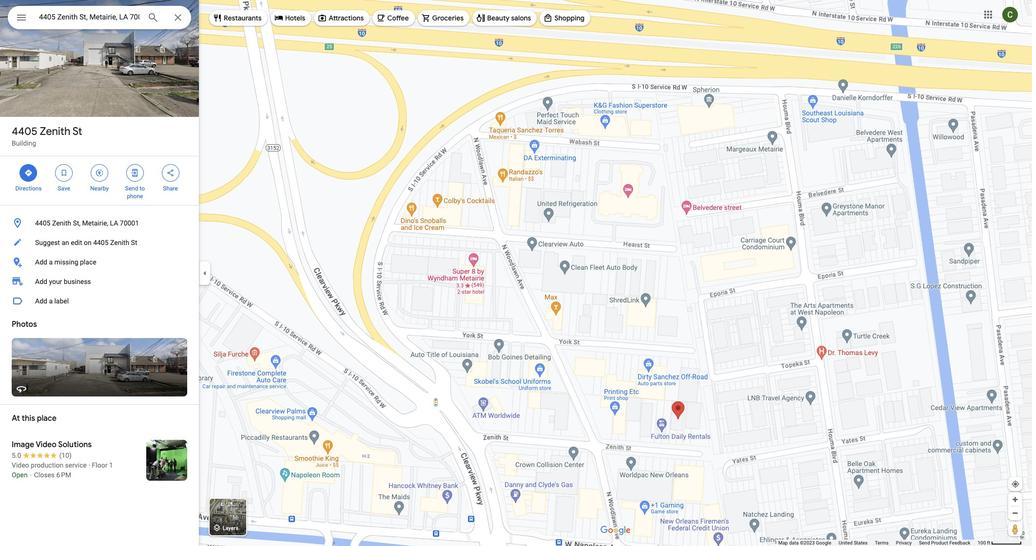 Task type: locate. For each thing, give the bounding box(es) containing it.
2 a from the top
[[49, 298, 53, 305]]

100 ft
[[979, 541, 991, 547]]

suggest an edit on 4405 zenith st
[[35, 239, 137, 247]]

a for label
[[49, 298, 53, 305]]

4405 for st,
[[35, 220, 50, 227]]

0 vertical spatial send
[[125, 185, 138, 192]]

0 vertical spatial video
[[36, 441, 57, 450]]

suggest
[[35, 239, 60, 247]]

zenith up 
[[40, 125, 70, 139]]

4405 right on
[[93, 239, 109, 247]]

1 horizontal spatial send
[[920, 541, 931, 547]]

zenith inside 4405 zenith st building
[[40, 125, 70, 139]]

100
[[979, 541, 987, 547]]

send to phone
[[125, 185, 145, 200]]

4405 inside 4405 zenith st building
[[12, 125, 37, 139]]

zoom in image
[[1012, 497, 1020, 504]]

metairie,
[[82, 220, 108, 227]]

add left your at the bottom of the page
[[35, 278, 47, 286]]

1 vertical spatial st
[[131, 239, 137, 247]]

0 vertical spatial add
[[35, 259, 47, 266]]

states
[[855, 541, 868, 547]]


[[24, 168, 33, 179]]

add down suggest
[[35, 259, 47, 266]]

an
[[62, 239, 69, 247]]

zoom out image
[[1012, 510, 1020, 518]]

add your business
[[35, 278, 91, 286]]

google
[[817, 541, 832, 547]]

5.0 stars 10 reviews image
[[12, 451, 72, 461]]

privacy button
[[897, 541, 913, 547]]

building
[[12, 140, 36, 147]]

4405 zenith st building
[[12, 125, 82, 147]]

st,
[[73, 220, 81, 227]]

(10)
[[59, 452, 72, 460]]

solutions
[[58, 441, 92, 450]]

1 vertical spatial send
[[920, 541, 931, 547]]

hotels button
[[271, 6, 311, 30]]

send inside button
[[920, 541, 931, 547]]

4405 up building
[[12, 125, 37, 139]]

footer containing map data ©2023 google
[[779, 541, 979, 547]]

st
[[73, 125, 82, 139], [131, 239, 137, 247]]

image
[[12, 441, 34, 450]]

a left missing
[[49, 259, 53, 266]]

google maps element
[[0, 0, 1033, 547]]

footer
[[779, 541, 979, 547]]

4405 up suggest
[[35, 220, 50, 227]]

missing
[[54, 259, 78, 266]]

this
[[22, 414, 35, 424]]

4405
[[12, 125, 37, 139], [35, 220, 50, 227], [93, 239, 109, 247]]

add a missing place
[[35, 259, 96, 266]]


[[95, 168, 104, 179]]

0 horizontal spatial send
[[125, 185, 138, 192]]

2 vertical spatial add
[[35, 298, 47, 305]]

your
[[49, 278, 62, 286]]

groceries button
[[418, 6, 470, 30]]

100 ft button
[[979, 541, 1023, 547]]

label
[[54, 298, 69, 305]]

place right this
[[37, 414, 57, 424]]

video up open
[[12, 462, 29, 470]]

at
[[12, 414, 20, 424]]

a left label
[[49, 298, 53, 305]]

place down on
[[80, 259, 96, 266]]

1
[[109, 462, 113, 470]]

2 vertical spatial zenith
[[110, 239, 129, 247]]

2 add from the top
[[35, 278, 47, 286]]

1 vertical spatial zenith
[[52, 220, 71, 227]]

4405 zenith st, metairie, la 70001 button
[[0, 214, 199, 233]]

video inside video production service · floor 1 open ⋅ closes 6 pm
[[12, 462, 29, 470]]

0 horizontal spatial place
[[37, 414, 57, 424]]


[[166, 168, 175, 179]]

production
[[31, 462, 64, 470]]

coffee button
[[373, 6, 415, 30]]

3 add from the top
[[35, 298, 47, 305]]

collapse side panel image
[[200, 268, 210, 279]]

video
[[36, 441, 57, 450], [12, 462, 29, 470]]

 search field
[[8, 6, 191, 31]]

video up 5.0 stars 10 reviews 'image'
[[36, 441, 57, 450]]

4405 zenith st main content
[[0, 0, 199, 547]]

zenith
[[40, 125, 70, 139], [52, 220, 71, 227], [110, 239, 129, 247]]

privacy
[[897, 541, 913, 547]]

1 add from the top
[[35, 259, 47, 266]]

send up 'phone'
[[125, 185, 138, 192]]

⋅
[[29, 472, 32, 480]]

google account: christina overa  
(christinaovera9@gmail.com) image
[[1003, 7, 1019, 22]]

1 horizontal spatial video
[[36, 441, 57, 450]]

0 vertical spatial 4405
[[12, 125, 37, 139]]

terms
[[876, 541, 889, 547]]

beauty salons button
[[473, 6, 537, 30]]

1 vertical spatial add
[[35, 278, 47, 286]]

zenith left st, at left
[[52, 220, 71, 227]]

1 horizontal spatial st
[[131, 239, 137, 247]]

0 vertical spatial zenith
[[40, 125, 70, 139]]

zenith down la
[[110, 239, 129, 247]]

send inside send to phone
[[125, 185, 138, 192]]

None field
[[39, 11, 140, 23]]


[[131, 168, 139, 179]]

1 vertical spatial place
[[37, 414, 57, 424]]

la
[[110, 220, 118, 227]]

0 horizontal spatial video
[[12, 462, 29, 470]]

4405 zenith st, metairie, la 70001
[[35, 220, 139, 227]]

add left label
[[35, 298, 47, 305]]

feedback
[[950, 541, 971, 547]]

show street view coverage image
[[1009, 523, 1023, 537]]

add a label button
[[0, 292, 199, 311]]

place inside button
[[80, 259, 96, 266]]

0 vertical spatial st
[[73, 125, 82, 139]]

send product feedback
[[920, 541, 971, 547]]

1 a from the top
[[49, 259, 53, 266]]

0 vertical spatial a
[[49, 259, 53, 266]]

actions for 4405 zenith st region
[[0, 157, 199, 205]]

from your device image
[[1012, 481, 1021, 489]]

1 vertical spatial a
[[49, 298, 53, 305]]

1 vertical spatial video
[[12, 462, 29, 470]]

1 vertical spatial 4405
[[35, 220, 50, 227]]

0 vertical spatial place
[[80, 259, 96, 266]]

0 horizontal spatial st
[[73, 125, 82, 139]]

groceries
[[433, 14, 464, 22]]

place
[[80, 259, 96, 266], [37, 414, 57, 424]]

a for missing
[[49, 259, 53, 266]]

send left product
[[920, 541, 931, 547]]

1 horizontal spatial place
[[80, 259, 96, 266]]

add
[[35, 259, 47, 266], [35, 278, 47, 286], [35, 298, 47, 305]]

none field inside 4405 zenith st, metairie, la 70001 field
[[39, 11, 140, 23]]

add your business link
[[0, 272, 199, 292]]

a
[[49, 259, 53, 266], [49, 298, 53, 305]]



Task type: describe. For each thing, give the bounding box(es) containing it.
service
[[65, 462, 87, 470]]

2 vertical spatial 4405
[[93, 239, 109, 247]]

beauty
[[488, 14, 510, 22]]

 button
[[8, 6, 35, 31]]

footer inside 'google maps' element
[[779, 541, 979, 547]]

salons
[[512, 14, 532, 22]]

nearby
[[90, 185, 109, 192]]

shopping button
[[540, 6, 591, 30]]

united states button
[[839, 541, 868, 547]]

closes
[[34, 472, 55, 480]]

at this place
[[12, 414, 57, 424]]

photos
[[12, 320, 37, 330]]

open
[[12, 472, 28, 480]]

united states
[[839, 541, 868, 547]]

©2023
[[801, 541, 815, 547]]

phone
[[127, 193, 143, 200]]


[[60, 168, 68, 179]]

add a missing place button
[[0, 253, 199, 272]]

st inside button
[[131, 239, 137, 247]]

·
[[89, 462, 90, 470]]

zenith for st
[[40, 125, 70, 139]]

to
[[140, 185, 145, 192]]

edit
[[71, 239, 82, 247]]

product
[[932, 541, 949, 547]]

restaurants
[[224, 14, 262, 22]]

attractions
[[329, 14, 364, 22]]

video production service · floor 1 open ⋅ closes 6 pm
[[12, 462, 113, 480]]

4405 for st
[[12, 125, 37, 139]]

image video solutions
[[12, 441, 92, 450]]

restaurants button
[[209, 6, 268, 30]]

directions
[[15, 185, 42, 192]]

4405 Zenith St, Metairie, LA 70001 field
[[8, 6, 191, 29]]

70001
[[120, 220, 139, 227]]

6 pm
[[56, 472, 71, 480]]

st inside 4405 zenith st building
[[73, 125, 82, 139]]

map data ©2023 google
[[779, 541, 832, 547]]

share
[[163, 185, 178, 192]]

coffee
[[388, 14, 409, 22]]

business
[[64, 278, 91, 286]]

5.0
[[12, 452, 21, 460]]

send for send to phone
[[125, 185, 138, 192]]

ft
[[988, 541, 991, 547]]


[[16, 11, 27, 24]]

add a label
[[35, 298, 69, 305]]

beauty salons
[[488, 14, 532, 22]]

send for send product feedback
[[920, 541, 931, 547]]

attractions button
[[314, 6, 370, 30]]

save
[[58, 185, 70, 192]]

shopping
[[555, 14, 585, 22]]

add for add your business
[[35, 278, 47, 286]]

map
[[779, 541, 789, 547]]

floor
[[92, 462, 108, 470]]

zenith for st,
[[52, 220, 71, 227]]

layers
[[223, 526, 239, 533]]

suggest an edit on 4405 zenith st button
[[0, 233, 199, 253]]

add for add a label
[[35, 298, 47, 305]]

on
[[84, 239, 92, 247]]

add for add a missing place
[[35, 259, 47, 266]]

data
[[790, 541, 799, 547]]

terms button
[[876, 541, 889, 547]]

send product feedback button
[[920, 541, 971, 547]]

united
[[839, 541, 853, 547]]

hotels
[[285, 14, 306, 22]]



Task type: vqa. For each thing, say whether or not it's contained in the screenshot.
St. Louis
no



